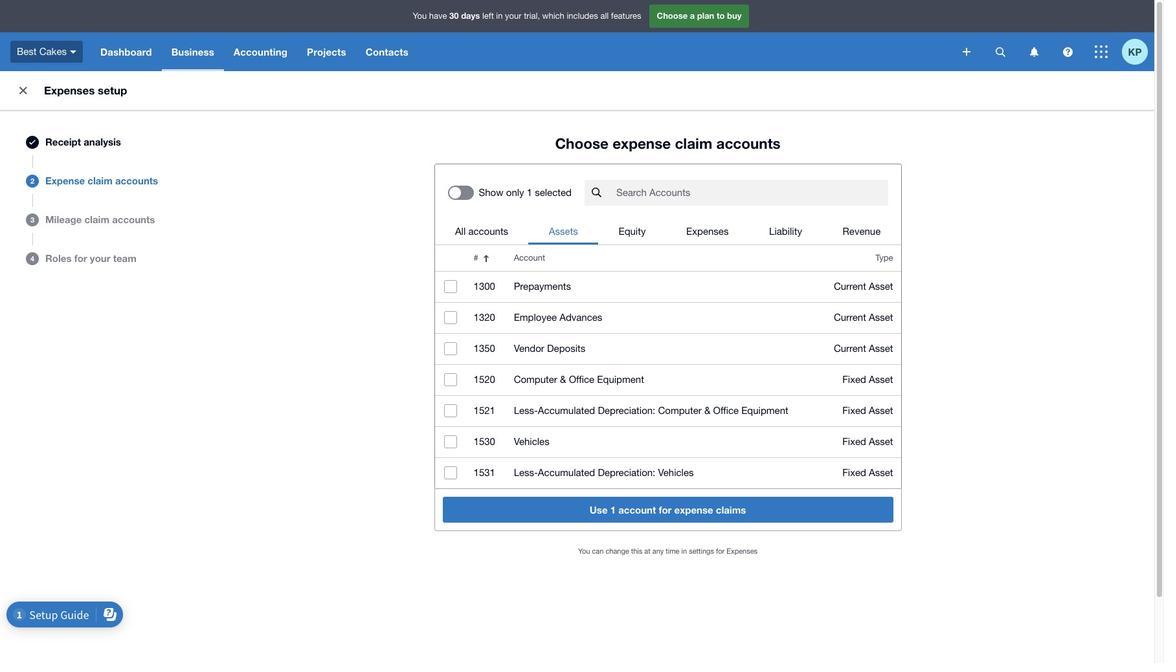 Task type: describe. For each thing, give the bounding box(es) containing it.
current for deposits
[[834, 343, 866, 354]]

accounts down analysis
[[115, 175, 158, 187]]

expense claim accounts
[[45, 175, 158, 187]]

3 fixed asset from the top
[[843, 436, 893, 448]]

deposits
[[547, 343, 586, 354]]

show only 1 selected
[[479, 187, 572, 198]]

time
[[666, 548, 680, 556]]

#
[[474, 253, 478, 263]]

svg image inside the "best cakes" popup button
[[70, 50, 76, 54]]

your inside choose expense claim accounts "tab list"
[[90, 253, 110, 264]]

account button
[[506, 245, 820, 271]]

less- for less-accumulated depreciation: vehicles
[[514, 468, 538, 479]]

accumulated for less-accumulated depreciation: vehicles
[[538, 468, 595, 479]]

current asset for advances
[[834, 312, 893, 323]]

you for 30
[[413, 11, 427, 21]]

group inside choose expense claim accounts "tab list"
[[435, 219, 901, 245]]

close image
[[10, 78, 36, 104]]

accumulated for less-accumulated depreciation: computer & office equipment
[[538, 405, 595, 416]]

expense
[[45, 175, 85, 187]]

in inside you have 30 days left in your trial, which includes all features
[[496, 11, 503, 21]]

1350
[[474, 343, 495, 354]]

all
[[601, 11, 609, 21]]

best cakes
[[17, 46, 67, 57]]

2 vertical spatial for
[[716, 548, 725, 556]]

# button
[[466, 245, 506, 271]]

1 horizontal spatial office
[[713, 405, 739, 416]]

0 horizontal spatial for
[[74, 253, 87, 264]]

accounts up "team"
[[112, 214, 155, 225]]

less-accumulated depreciation: vehicles
[[514, 468, 694, 479]]

cakes
[[39, 46, 67, 57]]

expenses button
[[666, 219, 749, 245]]

plan
[[697, 11, 715, 21]]

computer & office equipment
[[514, 374, 644, 385]]

choose expense claim accounts
[[555, 135, 781, 152]]

1320
[[474, 312, 495, 323]]

analysis
[[84, 136, 121, 148]]

employee advances
[[514, 312, 603, 323]]

claims
[[716, 504, 746, 516]]

revenue button
[[823, 219, 901, 245]]

includes
[[567, 11, 598, 21]]

receipt analysis button
[[13, 123, 175, 162]]

kp
[[1129, 46, 1142, 57]]

current asset for deposits
[[834, 343, 893, 354]]

equity
[[619, 226, 646, 237]]

dashboard link
[[91, 32, 162, 71]]

have
[[429, 11, 447, 21]]

expenses setup
[[44, 84, 127, 97]]

accounting
[[234, 46, 288, 58]]

account
[[619, 504, 656, 516]]

roles for your team
[[45, 253, 137, 264]]

2
[[30, 176, 34, 185]]

projects button
[[297, 32, 356, 71]]

fixed for equipment
[[843, 374, 866, 385]]

only
[[506, 187, 524, 198]]

features
[[611, 11, 641, 21]]

fixed asset for computer
[[843, 405, 893, 416]]

complete image
[[29, 140, 36, 145]]

all accounts button
[[435, 219, 529, 245]]

account
[[514, 253, 545, 263]]

days
[[461, 11, 480, 21]]

0 horizontal spatial expense
[[613, 135, 671, 152]]

any
[[653, 548, 664, 556]]

0 horizontal spatial computer
[[514, 374, 558, 385]]

kp button
[[1122, 32, 1155, 71]]

use
[[590, 504, 608, 516]]

1 horizontal spatial computer
[[658, 405, 702, 416]]

left
[[482, 11, 494, 21]]

expenses for expenses setup
[[44, 84, 95, 97]]

best
[[17, 46, 37, 57]]

1 vertical spatial 1
[[610, 504, 616, 516]]

buy
[[727, 11, 742, 21]]

business button
[[162, 32, 224, 71]]

your inside you have 30 days left in your trial, which includes all features
[[505, 11, 522, 21]]

you for change
[[578, 548, 590, 556]]

0 vertical spatial &
[[560, 374, 566, 385]]

4
[[30, 254, 34, 263]]

1 current asset from the top
[[834, 281, 893, 292]]

team
[[113, 253, 137, 264]]

1531
[[474, 468, 495, 479]]

can
[[592, 548, 604, 556]]

1520
[[474, 374, 495, 385]]

claim for expense claim accounts
[[88, 175, 113, 187]]

assets
[[549, 226, 578, 237]]

roles
[[45, 253, 72, 264]]

2 vertical spatial expenses
[[727, 548, 758, 556]]

business
[[171, 46, 214, 58]]

0 vertical spatial claim
[[675, 135, 713, 152]]

less-accumulated depreciation: computer & office equipment
[[514, 405, 789, 416]]

receipt analysis
[[45, 136, 121, 148]]

1 horizontal spatial expense
[[675, 504, 713, 516]]

all accounts
[[455, 226, 508, 237]]



Task type: locate. For each thing, give the bounding box(es) containing it.
revenue
[[843, 226, 881, 237]]

mileage claim accounts
[[45, 214, 155, 225]]

&
[[560, 374, 566, 385], [705, 405, 711, 416]]

in inside choose expense claim accounts "tab list"
[[682, 548, 687, 556]]

which
[[542, 11, 565, 21]]

selected
[[535, 187, 572, 198]]

fixed asset
[[843, 374, 893, 385], [843, 405, 893, 416], [843, 436, 893, 448], [843, 468, 893, 479]]

at
[[645, 548, 651, 556]]

choose expense claim accounts tab list
[[13, 123, 1142, 560]]

fixed asset for equipment
[[843, 374, 893, 385]]

mileage
[[45, 214, 82, 225]]

2 current from the top
[[834, 312, 866, 323]]

asset for less-accumulated depreciation: vehicles
[[869, 468, 893, 479]]

receipt
[[45, 136, 81, 148]]

3 fixed from the top
[[843, 436, 866, 448]]

for right the settings
[[716, 548, 725, 556]]

vendor deposits
[[514, 343, 586, 354]]

you inside choose expense claim accounts "tab list"
[[578, 548, 590, 556]]

2 vertical spatial claim
[[85, 214, 109, 225]]

less- right 1521
[[514, 405, 538, 416]]

current
[[834, 281, 866, 292], [834, 312, 866, 323], [834, 343, 866, 354]]

expense
[[613, 135, 671, 152], [675, 504, 713, 516]]

0 vertical spatial for
[[74, 253, 87, 264]]

asset for computer & office equipment
[[869, 374, 893, 385]]

0 vertical spatial accumulated
[[538, 405, 595, 416]]

choose a plan to buy
[[657, 11, 742, 21]]

1 horizontal spatial vehicles
[[658, 468, 694, 479]]

1 vertical spatial less-
[[514, 468, 538, 479]]

1 vertical spatial vehicles
[[658, 468, 694, 479]]

accounts
[[717, 135, 781, 152], [115, 175, 158, 187], [112, 214, 155, 225], [469, 226, 508, 237]]

your left "team"
[[90, 253, 110, 264]]

4 asset from the top
[[869, 374, 893, 385]]

this
[[631, 548, 643, 556]]

choose up selected
[[555, 135, 609, 152]]

computer
[[514, 374, 558, 385], [658, 405, 702, 416]]

expenses right the settings
[[727, 548, 758, 556]]

group containing all accounts
[[435, 219, 901, 245]]

settings
[[689, 548, 714, 556]]

1 right only
[[527, 187, 532, 198]]

depreciation: up account
[[598, 468, 656, 479]]

2 less- from the top
[[514, 468, 538, 479]]

1 less- from the top
[[514, 405, 538, 416]]

0 vertical spatial in
[[496, 11, 503, 21]]

for right "roles"
[[74, 253, 87, 264]]

0 vertical spatial you
[[413, 11, 427, 21]]

liability
[[769, 226, 802, 237]]

1 vertical spatial in
[[682, 548, 687, 556]]

office
[[569, 374, 595, 385], [713, 405, 739, 416]]

1300
[[474, 281, 495, 292]]

1 horizontal spatial for
[[659, 504, 672, 516]]

in right time
[[682, 548, 687, 556]]

0 vertical spatial expense
[[613, 135, 671, 152]]

asset for vendor deposits
[[869, 343, 893, 354]]

fixed for computer
[[843, 405, 866, 416]]

trial,
[[524, 11, 540, 21]]

30
[[450, 11, 459, 21]]

depreciation: down computer & office equipment
[[598, 405, 656, 416]]

1 fixed asset from the top
[[843, 374, 893, 385]]

1 vertical spatial choose
[[555, 135, 609, 152]]

current for advances
[[834, 312, 866, 323]]

1 vertical spatial equipment
[[742, 405, 789, 416]]

group
[[435, 219, 901, 245]]

asset for employee advances
[[869, 312, 893, 323]]

change
[[606, 548, 629, 556]]

contacts button
[[356, 32, 418, 71]]

1 vertical spatial current
[[834, 312, 866, 323]]

accumulated down computer & office equipment
[[538, 405, 595, 416]]

0 vertical spatial depreciation:
[[598, 405, 656, 416]]

a
[[690, 11, 695, 21]]

setup
[[98, 84, 127, 97]]

0 vertical spatial office
[[569, 374, 595, 385]]

type button
[[820, 245, 912, 271]]

0 vertical spatial choose
[[657, 11, 688, 21]]

vehicles right 1530
[[514, 436, 550, 448]]

fixed asset for vehicles
[[843, 468, 893, 479]]

1521
[[474, 405, 495, 416]]

3 asset from the top
[[869, 343, 893, 354]]

claim
[[675, 135, 713, 152], [88, 175, 113, 187], [85, 214, 109, 225]]

0 vertical spatial current asset
[[834, 281, 893, 292]]

equity button
[[598, 219, 666, 245]]

0 horizontal spatial vehicles
[[514, 436, 550, 448]]

you left have
[[413, 11, 427, 21]]

5 asset from the top
[[869, 405, 893, 416]]

1 vertical spatial for
[[659, 504, 672, 516]]

depreciation: for vehicles
[[598, 468, 656, 479]]

expenses
[[44, 84, 95, 97], [687, 226, 729, 237], [727, 548, 758, 556]]

asset
[[869, 281, 893, 292], [869, 312, 893, 323], [869, 343, 893, 354], [869, 374, 893, 385], [869, 405, 893, 416], [869, 436, 893, 448], [869, 468, 893, 479]]

1 vertical spatial claim
[[88, 175, 113, 187]]

2 horizontal spatial for
[[716, 548, 725, 556]]

you have 30 days left in your trial, which includes all features
[[413, 11, 641, 21]]

3 current asset from the top
[[834, 343, 893, 354]]

1 vertical spatial current asset
[[834, 312, 893, 323]]

dashboard
[[100, 46, 152, 58]]

0 horizontal spatial &
[[560, 374, 566, 385]]

your
[[505, 11, 522, 21], [90, 253, 110, 264]]

banner containing kp
[[0, 0, 1155, 71]]

accumulated up use
[[538, 468, 595, 479]]

expenses inside 'expenses' button
[[687, 226, 729, 237]]

you inside you have 30 days left in your trial, which includes all features
[[413, 11, 427, 21]]

depreciation:
[[598, 405, 656, 416], [598, 468, 656, 479]]

0 horizontal spatial 1
[[527, 187, 532, 198]]

to
[[717, 11, 725, 21]]

svg image
[[1095, 45, 1108, 58], [1030, 47, 1038, 57], [963, 48, 971, 56], [70, 50, 76, 54]]

2 vertical spatial current
[[834, 343, 866, 354]]

1530
[[474, 436, 495, 448]]

0 vertical spatial less-
[[514, 405, 538, 416]]

1 horizontal spatial 1
[[610, 504, 616, 516]]

expenses up 'account' button
[[687, 226, 729, 237]]

0 vertical spatial vehicles
[[514, 436, 550, 448]]

accounts up # button on the top of the page
[[469, 226, 508, 237]]

1 vertical spatial depreciation:
[[598, 468, 656, 479]]

depreciation: for computer
[[598, 405, 656, 416]]

2 current asset from the top
[[834, 312, 893, 323]]

1 vertical spatial your
[[90, 253, 110, 264]]

you can change this at any time in settings for expenses
[[578, 548, 758, 556]]

1 horizontal spatial equipment
[[742, 405, 789, 416]]

1 horizontal spatial choose
[[657, 11, 688, 21]]

2 fixed from the top
[[843, 405, 866, 416]]

best cakes button
[[0, 32, 91, 71]]

1 horizontal spatial your
[[505, 11, 522, 21]]

0 vertical spatial your
[[505, 11, 522, 21]]

0 horizontal spatial office
[[569, 374, 595, 385]]

asset for less-accumulated depreciation: computer & office equipment
[[869, 405, 893, 416]]

0 horizontal spatial you
[[413, 11, 427, 21]]

1 horizontal spatial &
[[705, 405, 711, 416]]

you left can
[[578, 548, 590, 556]]

1 vertical spatial expense
[[675, 504, 713, 516]]

1 vertical spatial you
[[578, 548, 590, 556]]

1 right use
[[610, 504, 616, 516]]

you
[[413, 11, 427, 21], [578, 548, 590, 556]]

0 horizontal spatial svg image
[[996, 47, 1005, 57]]

current asset
[[834, 281, 893, 292], [834, 312, 893, 323], [834, 343, 893, 354]]

1 fixed from the top
[[843, 374, 866, 385]]

asset for vehicles
[[869, 436, 893, 448]]

accounting button
[[224, 32, 297, 71]]

claim for mileage claim accounts
[[85, 214, 109, 225]]

6 asset from the top
[[869, 436, 893, 448]]

1 vertical spatial computer
[[658, 405, 702, 416]]

banner
[[0, 0, 1155, 71]]

4 fixed asset from the top
[[843, 468, 893, 479]]

1 vertical spatial expenses
[[687, 226, 729, 237]]

0 horizontal spatial in
[[496, 11, 503, 21]]

1 vertical spatial &
[[705, 405, 711, 416]]

3
[[30, 215, 34, 224]]

less-
[[514, 405, 538, 416], [514, 468, 538, 479]]

choose inside banner
[[657, 11, 688, 21]]

assets button
[[529, 219, 598, 245]]

0 vertical spatial expenses
[[44, 84, 95, 97]]

type
[[876, 253, 893, 263]]

fixed for vehicles
[[843, 468, 866, 479]]

1 horizontal spatial svg image
[[1063, 47, 1073, 57]]

your left trial,
[[505, 11, 522, 21]]

2 depreciation: from the top
[[598, 468, 656, 479]]

svg image
[[996, 47, 1005, 57], [1063, 47, 1073, 57]]

Search Accounts field
[[615, 181, 888, 205]]

choose for choose expense claim accounts
[[555, 135, 609, 152]]

projects
[[307, 46, 346, 58]]

liability button
[[749, 219, 823, 245]]

0 horizontal spatial equipment
[[597, 374, 644, 385]]

choose left a
[[657, 11, 688, 21]]

1 accumulated from the top
[[538, 405, 595, 416]]

employee
[[514, 312, 557, 323]]

show
[[479, 187, 504, 198]]

asset for prepayments
[[869, 281, 893, 292]]

accounts up search accounts field
[[717, 135, 781, 152]]

expenses for expenses
[[687, 226, 729, 237]]

1 asset from the top
[[869, 281, 893, 292]]

1 svg image from the left
[[996, 47, 1005, 57]]

0 vertical spatial computer
[[514, 374, 558, 385]]

choose inside "tab list"
[[555, 135, 609, 152]]

advances
[[560, 312, 603, 323]]

in
[[496, 11, 503, 21], [682, 548, 687, 556]]

all
[[455, 226, 466, 237]]

less- for less-accumulated depreciation: computer & office equipment
[[514, 405, 538, 416]]

prepayments
[[514, 281, 571, 292]]

2 fixed asset from the top
[[843, 405, 893, 416]]

1 vertical spatial accumulated
[[538, 468, 595, 479]]

for right account
[[659, 504, 672, 516]]

expenses down cakes
[[44, 84, 95, 97]]

1 vertical spatial office
[[713, 405, 739, 416]]

accounts inside button
[[469, 226, 508, 237]]

choose for choose a plan to buy
[[657, 11, 688, 21]]

contacts
[[366, 46, 409, 58]]

0 vertical spatial 1
[[527, 187, 532, 198]]

vehicles up use 1 account for expense claims
[[658, 468, 694, 479]]

1 horizontal spatial in
[[682, 548, 687, 556]]

7 asset from the top
[[869, 468, 893, 479]]

2 svg image from the left
[[1063, 47, 1073, 57]]

2 vertical spatial current asset
[[834, 343, 893, 354]]

in right left
[[496, 11, 503, 21]]

0 horizontal spatial choose
[[555, 135, 609, 152]]

0 vertical spatial current
[[834, 281, 866, 292]]

1 current from the top
[[834, 281, 866, 292]]

vendor
[[514, 343, 545, 354]]

0 horizontal spatial your
[[90, 253, 110, 264]]

for
[[74, 253, 87, 264], [659, 504, 672, 516], [716, 548, 725, 556]]

1 depreciation: from the top
[[598, 405, 656, 416]]

4 fixed from the top
[[843, 468, 866, 479]]

choose
[[657, 11, 688, 21], [555, 135, 609, 152]]

use 1 account for expense claims
[[590, 504, 746, 516]]

1 horizontal spatial you
[[578, 548, 590, 556]]

0 vertical spatial equipment
[[597, 374, 644, 385]]

3 current from the top
[[834, 343, 866, 354]]

2 asset from the top
[[869, 312, 893, 323]]

2 accumulated from the top
[[538, 468, 595, 479]]

less- right 1531
[[514, 468, 538, 479]]



Task type: vqa. For each thing, say whether or not it's contained in the screenshot.
You corresponding to change
yes



